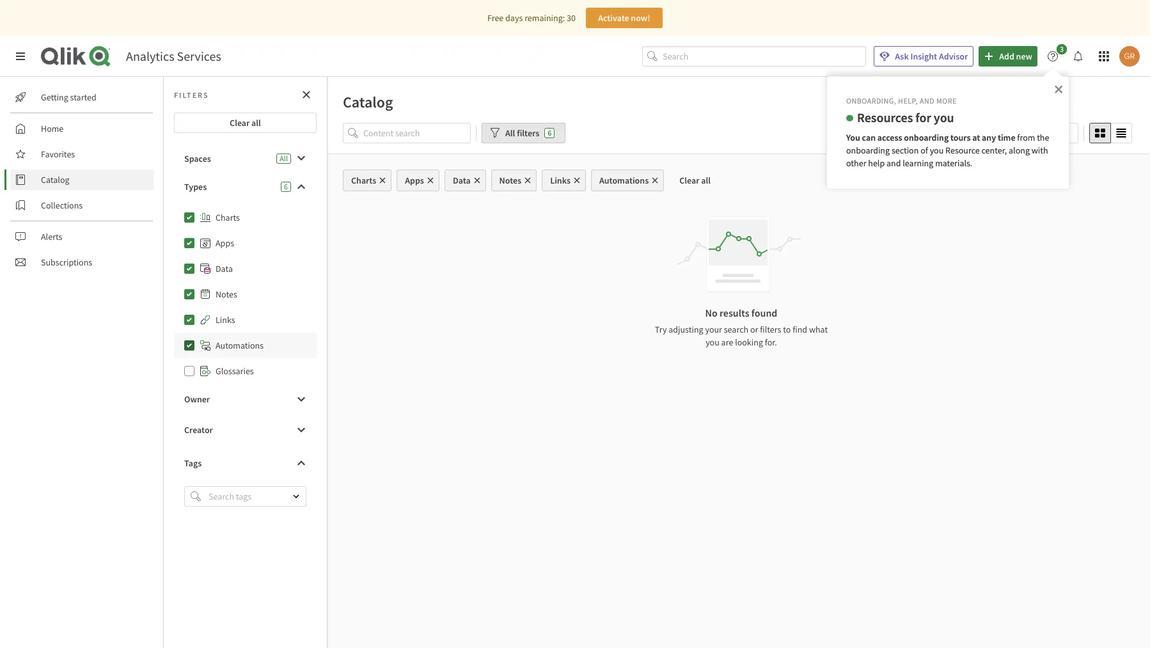 Task type: describe. For each thing, give the bounding box(es) containing it.
alerts
[[41, 231, 62, 242]]

new
[[1016, 51, 1033, 62]]

0 vertical spatial clear all button
[[174, 113, 317, 133]]

home
[[41, 123, 64, 134]]

1 horizontal spatial onboarding
[[904, 132, 949, 143]]

Content search text field
[[363, 123, 471, 143]]

links button
[[542, 170, 586, 191]]

× button
[[1054, 79, 1063, 97]]

filters inside region
[[517, 127, 540, 139]]

search
[[724, 324, 749, 335]]

analytics services
[[126, 48, 221, 64]]

× dialog
[[827, 76, 1070, 190]]

filters
[[174, 90, 209, 99]]

Search text field
[[663, 46, 867, 67]]

all for clear all button to the top
[[252, 117, 261, 129]]

started
[[70, 91, 96, 103]]

at
[[973, 132, 980, 143]]

apps inside button
[[405, 175, 424, 186]]

from
[[1018, 132, 1035, 143]]

you inside 'no results found try adjusting your search or filters to find what you are looking for.'
[[706, 337, 720, 348]]

ask insight advisor button
[[874, 46, 974, 67]]

find
[[793, 324, 808, 335]]

insight
[[911, 51, 937, 62]]

can
[[862, 132, 876, 143]]

advisor
[[939, 51, 968, 62]]

resource
[[946, 144, 980, 156]]

of
[[921, 144, 928, 156]]

other
[[846, 157, 867, 169]]

add
[[1000, 51, 1015, 62]]

days
[[506, 12, 523, 24]]

recently
[[1006, 127, 1038, 139]]

data button
[[445, 170, 486, 191]]

clear for bottommost clear all button
[[680, 175, 700, 186]]

resources
[[857, 109, 913, 125]]

center,
[[982, 144, 1007, 156]]

1 vertical spatial automations
[[216, 340, 264, 351]]

collections
[[41, 200, 83, 211]]

no results found try adjusting your search or filters to find what you are looking for.
[[655, 306, 828, 348]]

services
[[177, 48, 221, 64]]

0 horizontal spatial apps
[[216, 237, 234, 249]]

onboarding, help, and more
[[846, 96, 957, 106]]

tags button
[[174, 453, 317, 473]]

getting started
[[41, 91, 96, 103]]

ask
[[895, 51, 909, 62]]

with
[[1032, 144, 1048, 156]]

clear for clear all button to the top
[[230, 117, 250, 129]]

found
[[752, 306, 778, 319]]

subscriptions
[[41, 257, 92, 268]]

getting
[[41, 91, 68, 103]]

6 inside the filters region
[[548, 128, 552, 138]]

data inside button
[[453, 175, 471, 186]]

automations inside automations button
[[600, 175, 649, 186]]

links inside button
[[550, 175, 571, 186]]

greg robinson image
[[1120, 46, 1140, 67]]

charts inside charts button
[[351, 175, 376, 186]]

1 vertical spatial links
[[216, 314, 235, 326]]

add new button
[[979, 46, 1038, 67]]

tags
[[184, 457, 202, 469]]

or
[[750, 324, 758, 335]]

add new
[[1000, 51, 1033, 62]]

creator
[[184, 424, 213, 436]]

adjusting
[[669, 324, 704, 335]]

owner
[[184, 393, 210, 405]]

recently used
[[1006, 127, 1058, 139]]

navigation pane element
[[0, 82, 163, 278]]

all for all filters
[[505, 127, 515, 139]]

onboarding,
[[846, 96, 897, 106]]

analytics
[[126, 48, 174, 64]]

notes button
[[491, 170, 537, 191]]

filters inside 'no results found try adjusting your search or filters to find what you are looking for.'
[[760, 324, 782, 335]]

tours
[[951, 132, 971, 143]]

your
[[705, 324, 722, 335]]

help
[[868, 157, 885, 169]]

1 horizontal spatial clear all
[[680, 175, 711, 186]]

1 horizontal spatial and
[[920, 96, 935, 106]]

all for all
[[280, 154, 288, 163]]

any
[[982, 132, 996, 143]]

alerts link
[[10, 226, 154, 247]]

1 vertical spatial clear all button
[[669, 170, 721, 191]]

activate now! link
[[586, 8, 663, 28]]

search tags image
[[191, 491, 201, 502]]

and inside from the onboarding section of you resource center, along with other help and learning materials.
[[887, 157, 901, 169]]



Task type: locate. For each thing, give the bounding box(es) containing it.
0 vertical spatial you
[[934, 109, 954, 125]]

Recently used field
[[997, 123, 1079, 143]]

clear
[[230, 117, 250, 129], [680, 175, 700, 186]]

1 horizontal spatial notes
[[499, 175, 522, 186]]

access
[[878, 132, 902, 143]]

0 horizontal spatial all
[[280, 154, 288, 163]]

open image
[[292, 493, 300, 500]]

glossaries
[[216, 365, 254, 377]]

subscriptions link
[[10, 252, 154, 273]]

links right the notes button
[[550, 175, 571, 186]]

home link
[[10, 118, 154, 139]]

owner button
[[174, 389, 317, 409]]

charts
[[351, 175, 376, 186], [216, 212, 240, 223]]

1 vertical spatial catalog
[[41, 174, 69, 186]]

links
[[550, 175, 571, 186], [216, 314, 235, 326]]

for.
[[765, 337, 777, 348]]

1 vertical spatial data
[[216, 263, 233, 274]]

section
[[892, 144, 919, 156]]

what
[[809, 324, 828, 335]]

1 horizontal spatial clear all button
[[669, 170, 721, 191]]

creator button
[[174, 420, 317, 440]]

0 vertical spatial catalog
[[343, 92, 393, 112]]

0 vertical spatial notes
[[499, 175, 522, 186]]

resources for you
[[857, 109, 954, 125]]

0 horizontal spatial catalog
[[41, 174, 69, 186]]

1 horizontal spatial clear
[[680, 175, 700, 186]]

0 horizontal spatial filters
[[517, 127, 540, 139]]

0 horizontal spatial onboarding
[[846, 144, 890, 156]]

0 vertical spatial automations
[[600, 175, 649, 186]]

apps
[[405, 175, 424, 186], [216, 237, 234, 249]]

results
[[720, 306, 750, 319]]

help,
[[898, 96, 918, 106]]

0 vertical spatial apps
[[405, 175, 424, 186]]

more
[[937, 96, 957, 106]]

catalog inside navigation pane element
[[41, 174, 69, 186]]

apps button
[[397, 170, 439, 191]]

clear all button up spaces
[[174, 113, 317, 133]]

data
[[453, 175, 471, 186], [216, 263, 233, 274]]

types
[[184, 181, 207, 193]]

try
[[655, 324, 667, 335]]

filters up the notes button
[[517, 127, 540, 139]]

onboarding
[[904, 132, 949, 143], [846, 144, 890, 156]]

1 vertical spatial 6
[[284, 182, 288, 191]]

1 horizontal spatial all
[[701, 175, 711, 186]]

automations right links button
[[600, 175, 649, 186]]

0 horizontal spatial 6
[[284, 182, 288, 191]]

along
[[1009, 144, 1030, 156]]

0 horizontal spatial and
[[887, 157, 901, 169]]

1 vertical spatial onboarding
[[846, 144, 890, 156]]

1 vertical spatial all
[[280, 154, 288, 163]]

0 horizontal spatial automations
[[216, 340, 264, 351]]

1 vertical spatial clear all
[[680, 175, 711, 186]]

3 button
[[1043, 44, 1071, 67]]

1 horizontal spatial all
[[505, 127, 515, 139]]

filters region
[[328, 120, 1150, 154]]

1 vertical spatial filters
[[760, 324, 782, 335]]

1 vertical spatial and
[[887, 157, 901, 169]]

0 horizontal spatial clear all
[[230, 117, 261, 129]]

used
[[1040, 127, 1058, 139]]

1 horizontal spatial apps
[[405, 175, 424, 186]]

favorites
[[41, 148, 75, 160]]

analytics services element
[[126, 48, 221, 64]]

switch view group
[[1090, 123, 1132, 143]]

links up glossaries
[[216, 314, 235, 326]]

favorites link
[[10, 144, 154, 164]]

activate
[[598, 12, 629, 24]]

time
[[998, 132, 1016, 143]]

all filters
[[505, 127, 540, 139]]

all for bottommost clear all button
[[701, 175, 711, 186]]

1 vertical spatial all
[[701, 175, 711, 186]]

0 horizontal spatial all
[[252, 117, 261, 129]]

0 vertical spatial onboarding
[[904, 132, 949, 143]]

1 vertical spatial notes
[[216, 289, 237, 300]]

0 horizontal spatial data
[[216, 263, 233, 274]]

1 horizontal spatial links
[[550, 175, 571, 186]]

Search tags text field
[[206, 486, 282, 507]]

0 horizontal spatial clear
[[230, 117, 250, 129]]

3
[[1060, 44, 1064, 54]]

and down section
[[887, 157, 901, 169]]

learning
[[903, 157, 934, 169]]

1 vertical spatial you
[[930, 144, 944, 156]]

0 horizontal spatial clear all button
[[174, 113, 317, 133]]

search tags element
[[191, 491, 201, 502]]

you
[[846, 132, 860, 143]]

you down more
[[934, 109, 954, 125]]

ask insight advisor
[[895, 51, 968, 62]]

automations up glossaries
[[216, 340, 264, 351]]

filters up for.
[[760, 324, 782, 335]]

0 vertical spatial links
[[550, 175, 571, 186]]

you down your
[[706, 337, 720, 348]]

the
[[1037, 132, 1050, 143]]

and up for
[[920, 96, 935, 106]]

1 horizontal spatial catalog
[[343, 92, 393, 112]]

clear all
[[230, 117, 261, 129], [680, 175, 711, 186]]

automations button
[[591, 170, 664, 191]]

you can access onboarding tours at any time
[[846, 132, 1016, 143]]

all inside the filters region
[[505, 127, 515, 139]]

free days remaining: 30
[[488, 12, 576, 24]]

now!
[[631, 12, 651, 24]]

0 horizontal spatial links
[[216, 314, 235, 326]]

0 vertical spatial filters
[[517, 127, 540, 139]]

getting started link
[[10, 87, 154, 107]]

1 horizontal spatial data
[[453, 175, 471, 186]]

catalog link
[[10, 170, 154, 190]]

activate now!
[[598, 12, 651, 24]]

1 horizontal spatial filters
[[760, 324, 782, 335]]

0 horizontal spatial charts
[[216, 212, 240, 223]]

you inside from the onboarding section of you resource center, along with other help and learning materials.
[[930, 144, 944, 156]]

clear all button down the filters region
[[669, 170, 721, 191]]

searchbar element
[[643, 46, 867, 67]]

charts button
[[343, 170, 392, 191]]

close sidebar menu image
[[15, 51, 26, 61]]

1 vertical spatial apps
[[216, 237, 234, 249]]

30
[[567, 12, 576, 24]]

all
[[505, 127, 515, 139], [280, 154, 288, 163]]

onboarding up of
[[904, 132, 949, 143]]

0 vertical spatial clear all
[[230, 117, 261, 129]]

to
[[783, 324, 791, 335]]

you right of
[[930, 144, 944, 156]]

6
[[548, 128, 552, 138], [284, 182, 288, 191]]

collections link
[[10, 195, 154, 216]]

filters
[[517, 127, 540, 139], [760, 324, 782, 335]]

automations
[[600, 175, 649, 186], [216, 340, 264, 351]]

from the onboarding section of you resource center, along with other help and learning materials.
[[846, 132, 1051, 169]]

spaces
[[184, 153, 211, 164]]

0 vertical spatial all
[[505, 127, 515, 139]]

catalog up 'content search' text box
[[343, 92, 393, 112]]

0 vertical spatial charts
[[351, 175, 376, 186]]

free
[[488, 12, 504, 24]]

for
[[916, 109, 932, 125]]

0 vertical spatial clear
[[230, 117, 250, 129]]

1 horizontal spatial 6
[[548, 128, 552, 138]]

clear all button
[[174, 113, 317, 133], [669, 170, 721, 191]]

0 horizontal spatial notes
[[216, 289, 237, 300]]

onboarding inside from the onboarding section of you resource center, along with other help and learning materials.
[[846, 144, 890, 156]]

1 horizontal spatial charts
[[351, 175, 376, 186]]

2 vertical spatial you
[[706, 337, 720, 348]]

are
[[721, 337, 733, 348]]

0 vertical spatial all
[[252, 117, 261, 129]]

0 vertical spatial data
[[453, 175, 471, 186]]

no
[[705, 306, 718, 319]]

×
[[1054, 79, 1063, 97]]

1 vertical spatial clear
[[680, 175, 700, 186]]

1 horizontal spatial automations
[[600, 175, 649, 186]]

you
[[934, 109, 954, 125], [930, 144, 944, 156], [706, 337, 720, 348]]

1 vertical spatial charts
[[216, 212, 240, 223]]

materials.
[[936, 157, 973, 169]]

catalog down favorites at the top left of page
[[41, 174, 69, 186]]

0 vertical spatial 6
[[548, 128, 552, 138]]

looking
[[735, 337, 763, 348]]

remaining:
[[525, 12, 565, 24]]

0 vertical spatial and
[[920, 96, 935, 106]]

notes inside button
[[499, 175, 522, 186]]

onboarding down the can
[[846, 144, 890, 156]]



Task type: vqa. For each thing, say whether or not it's contained in the screenshot.
Glossaries
yes



